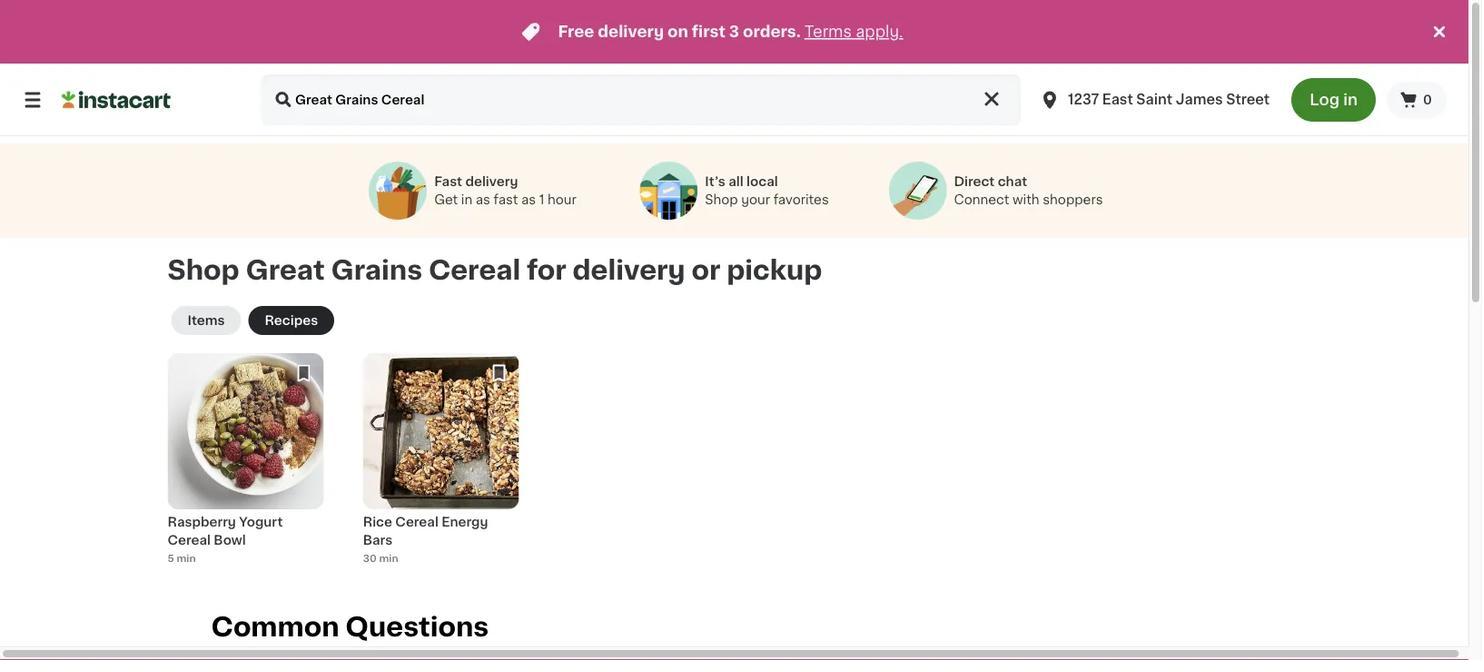 Task type: describe. For each thing, give the bounding box(es) containing it.
0 vertical spatial cereal
[[429, 257, 521, 283]]

cereal inside rice cereal energy bars
[[396, 516, 439, 529]]

chat
[[998, 175, 1028, 188]]

log in button
[[1292, 78, 1377, 122]]

james
[[1176, 93, 1224, 106]]

orders.
[[743, 24, 801, 40]]

first
[[692, 24, 726, 40]]

on
[[668, 24, 689, 40]]

free
[[558, 24, 595, 40]]

it's all local
[[705, 175, 778, 188]]

2 vertical spatial delivery
[[573, 257, 686, 283]]

3
[[729, 24, 740, 40]]

saint
[[1137, 93, 1173, 106]]

1237 east saint james street button
[[1029, 75, 1281, 125]]

direct
[[954, 175, 995, 188]]

terms apply. link
[[805, 24, 904, 40]]

recipe card group containing raspberry yogurt cereal bowl
[[168, 353, 324, 577]]

great
[[246, 257, 325, 283]]

direct chat
[[954, 175, 1028, 188]]

instacart logo image
[[62, 89, 171, 111]]

raspberry yogurt cereal bowl
[[168, 516, 283, 547]]

items button
[[171, 306, 241, 335]]

energy
[[442, 516, 488, 529]]

log
[[1310, 92, 1340, 108]]

fast
[[434, 175, 463, 188]]

delivery for free
[[598, 24, 664, 40]]

for
[[527, 257, 567, 283]]

raspberry
[[168, 516, 236, 529]]

5
[[168, 554, 174, 564]]

rice
[[363, 516, 392, 529]]

east
[[1103, 93, 1134, 106]]

common
[[211, 615, 339, 640]]

it's
[[705, 175, 726, 188]]

yogurt
[[239, 516, 283, 529]]

or
[[692, 257, 721, 283]]



Task type: locate. For each thing, give the bounding box(es) containing it.
limited time offer region
[[0, 0, 1429, 64]]

0 horizontal spatial recipe card group
[[168, 353, 324, 577]]

cereal up 5 min
[[168, 534, 211, 547]]

2 vertical spatial cereal
[[168, 534, 211, 547]]

1 vertical spatial delivery
[[466, 175, 518, 188]]

recipe card group
[[168, 353, 324, 577], [363, 353, 519, 577]]

recipes button
[[248, 306, 335, 335]]

1 recipe card group from the left
[[168, 353, 324, 577]]

Search field
[[262, 75, 1021, 125]]

0
[[1424, 94, 1433, 106]]

grains
[[331, 257, 423, 283]]

in
[[1344, 92, 1358, 108]]

cereal inside raspberry yogurt cereal bowl
[[168, 534, 211, 547]]

delivery left or
[[573, 257, 686, 283]]

min
[[177, 554, 196, 564], [379, 554, 398, 564]]

free delivery on first 3 orders. terms apply.
[[558, 24, 904, 40]]

delivery inside limited time offer region
[[598, 24, 664, 40]]

recipes
[[265, 314, 318, 327]]

log in
[[1310, 92, 1358, 108]]

cereal left for
[[429, 257, 521, 283]]

delivery left on
[[598, 24, 664, 40]]

30
[[363, 554, 377, 564]]

recipe card group containing rice cereal energy bars
[[363, 353, 519, 577]]

fast delivery
[[434, 175, 518, 188]]

1 horizontal spatial min
[[379, 554, 398, 564]]

pickup
[[727, 257, 823, 283]]

cereal
[[429, 257, 521, 283], [396, 516, 439, 529], [168, 534, 211, 547]]

delivery
[[598, 24, 664, 40], [466, 175, 518, 188], [573, 257, 686, 283]]

0 vertical spatial delivery
[[598, 24, 664, 40]]

local
[[747, 175, 778, 188]]

street
[[1227, 93, 1270, 106]]

common questions
[[211, 615, 489, 640]]

0 button
[[1387, 82, 1447, 118]]

apply.
[[856, 24, 904, 40]]

0 horizontal spatial min
[[177, 554, 196, 564]]

1 min from the left
[[177, 554, 196, 564]]

items
[[188, 314, 225, 327]]

terms
[[805, 24, 852, 40]]

30 min
[[363, 554, 398, 564]]

1 vertical spatial cereal
[[396, 516, 439, 529]]

all
[[729, 175, 744, 188]]

2 recipe card group from the left
[[363, 353, 519, 577]]

delivery right fast
[[466, 175, 518, 188]]

delivery for fast
[[466, 175, 518, 188]]

min right 30
[[379, 554, 398, 564]]

None search field
[[262, 75, 1021, 125]]

min right 5
[[177, 554, 196, 564]]

rice cereal energy bars
[[363, 516, 488, 547]]

1237 east saint james street button
[[1040, 75, 1270, 125]]

shop
[[168, 257, 240, 283]]

1237 east saint james street
[[1069, 93, 1270, 106]]

min for bowl
[[177, 554, 196, 564]]

5 min
[[168, 554, 196, 564]]

bars
[[363, 534, 393, 547]]

2 min from the left
[[379, 554, 398, 564]]

cereal right rice
[[396, 516, 439, 529]]

1237
[[1069, 93, 1100, 106]]

1 horizontal spatial recipe card group
[[363, 353, 519, 577]]

min for bars
[[379, 554, 398, 564]]

questions
[[346, 615, 489, 640]]

bowl
[[214, 534, 246, 547]]

shop great grains cereal for delivery or pickup
[[168, 257, 823, 283]]



Task type: vqa. For each thing, say whether or not it's contained in the screenshot.
Rice Cereal Energy Bars
yes



